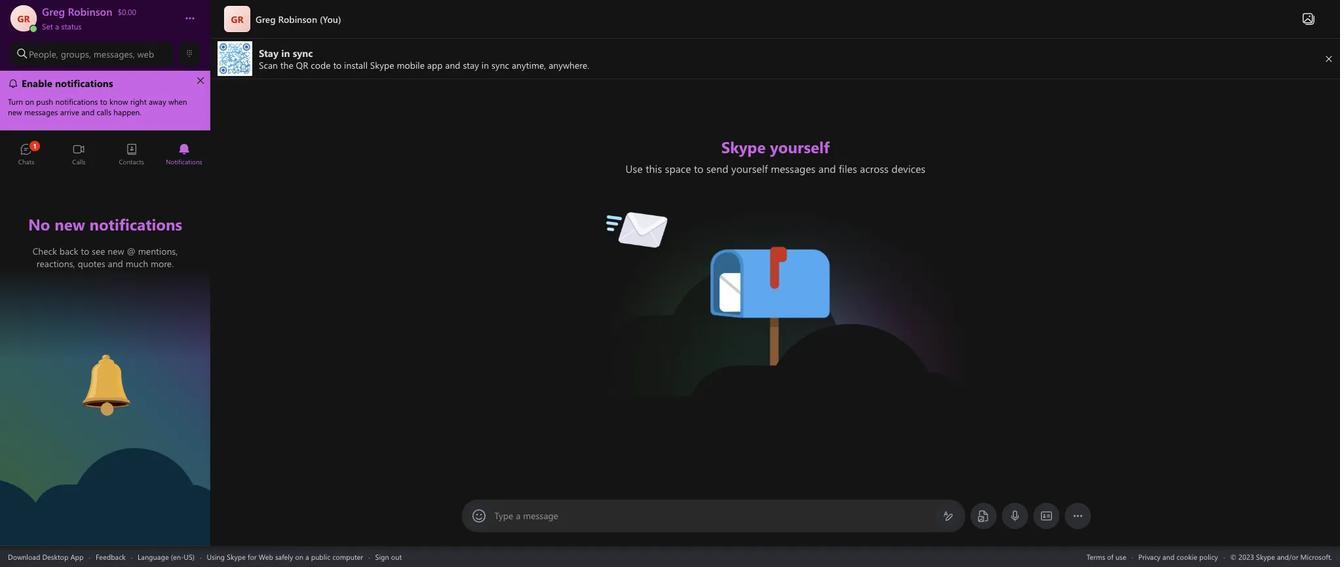 Task type: describe. For each thing, give the bounding box(es) containing it.
status
[[61, 21, 82, 31]]

people, groups, messages, web button
[[10, 42, 174, 66]]

sign out link
[[375, 552, 402, 562]]

language (en-us) link
[[138, 552, 195, 562]]

message
[[523, 510, 558, 522]]

using
[[207, 552, 225, 562]]

cookie
[[1176, 552, 1197, 562]]

privacy
[[1138, 552, 1161, 562]]

sign out
[[375, 552, 402, 562]]

set
[[42, 21, 53, 31]]

(en-
[[171, 552, 184, 562]]

policy
[[1199, 552, 1218, 562]]

a for message
[[516, 510, 521, 522]]

privacy and cookie policy
[[1138, 552, 1218, 562]]

feedback link
[[96, 552, 126, 562]]

Type a message text field
[[495, 510, 932, 523]]

bell
[[66, 349, 83, 363]]

safely
[[275, 552, 293, 562]]

web
[[259, 552, 273, 562]]

type
[[494, 510, 513, 522]]

type a message
[[494, 510, 558, 522]]

set a status button
[[42, 18, 172, 31]]

a for status
[[55, 21, 59, 31]]

privacy and cookie policy link
[[1138, 552, 1218, 562]]

using skype for web safely on a public computer
[[207, 552, 363, 562]]

public
[[311, 552, 330, 562]]

terms of use link
[[1087, 552, 1126, 562]]

download desktop app
[[8, 552, 84, 562]]

use
[[1115, 552, 1126, 562]]

language (en-us)
[[138, 552, 195, 562]]

messages,
[[94, 48, 135, 60]]

us)
[[184, 552, 195, 562]]



Task type: vqa. For each thing, say whether or not it's contained in the screenshot.
Download
yes



Task type: locate. For each thing, give the bounding box(es) containing it.
and
[[1162, 552, 1174, 562]]

a
[[55, 21, 59, 31], [516, 510, 521, 522], [305, 552, 309, 562]]

of
[[1107, 552, 1113, 562]]

tab list
[[0, 138, 210, 174]]

terms of use
[[1087, 552, 1126, 562]]

a right type
[[516, 510, 521, 522]]

0 horizontal spatial a
[[55, 21, 59, 31]]

a right set at left
[[55, 21, 59, 31]]

1 vertical spatial a
[[516, 510, 521, 522]]

for
[[248, 552, 257, 562]]

computer
[[332, 552, 363, 562]]

web
[[137, 48, 154, 60]]

a inside 'button'
[[55, 21, 59, 31]]

2 vertical spatial a
[[305, 552, 309, 562]]

set a status
[[42, 21, 82, 31]]

download
[[8, 552, 40, 562]]

people,
[[29, 48, 58, 60]]

app
[[70, 552, 84, 562]]

feedback
[[96, 552, 126, 562]]

on
[[295, 552, 303, 562]]

desktop
[[42, 552, 68, 562]]

2 horizontal spatial a
[[516, 510, 521, 522]]

a right on
[[305, 552, 309, 562]]

terms
[[1087, 552, 1105, 562]]

groups,
[[61, 48, 91, 60]]

using skype for web safely on a public computer link
[[207, 552, 363, 562]]

0 vertical spatial a
[[55, 21, 59, 31]]

people, groups, messages, web
[[29, 48, 154, 60]]

out
[[391, 552, 402, 562]]

sign
[[375, 552, 389, 562]]

language
[[138, 552, 169, 562]]

1 horizontal spatial a
[[305, 552, 309, 562]]

download desktop app link
[[8, 552, 84, 562]]

skype
[[227, 552, 246, 562]]



